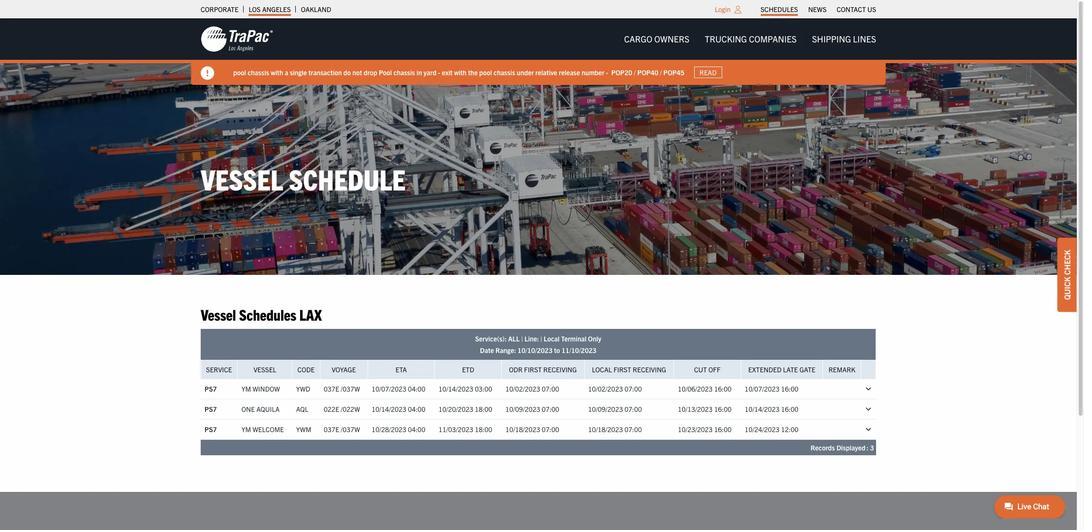 Task type: vqa. For each thing, say whether or not it's contained in the screenshot.


Task type: locate. For each thing, give the bounding box(es) containing it.
10/02/2023 down odr
[[506, 385, 541, 394]]

16:00
[[715, 385, 732, 394], [782, 385, 799, 394], [715, 405, 732, 414], [782, 405, 799, 414], [715, 425, 732, 434]]

2 receiving from the left
[[633, 365, 667, 374]]

1 horizontal spatial first
[[614, 365, 632, 374]]

16:00 down the 10/06/2023 16:00 on the right
[[715, 405, 732, 414]]

remark
[[829, 365, 856, 374]]

ym for ym window
[[242, 385, 251, 394]]

10/09/2023
[[506, 405, 541, 414], [589, 405, 623, 414]]

18:00 down 10/20/2023 18:00
[[475, 425, 493, 434]]

1 037e    /037w from the top
[[324, 385, 360, 394]]

0 horizontal spatial 10/02/2023 07:00
[[506, 385, 560, 394]]

1 horizontal spatial 10/07/2023
[[745, 385, 780, 394]]

menu bar down the light "image"
[[617, 29, 885, 49]]

1 18:00 from the top
[[475, 405, 493, 414]]

menu bar containing cargo owners
[[617, 29, 885, 49]]

1 10/18/2023 07:00 from the left
[[506, 425, 560, 434]]

-
[[439, 68, 441, 77], [607, 68, 609, 77]]

10/02/2023
[[506, 385, 541, 394], [589, 385, 623, 394]]

trucking
[[705, 33, 748, 44]]

shipping
[[813, 33, 852, 44]]

16:00 for 10/07/2023 16:00
[[782, 385, 799, 394]]

037e down 022e
[[324, 425, 339, 434]]

1 horizontal spatial 10/18/2023
[[589, 425, 623, 434]]

10/28/2023
[[372, 425, 407, 434]]

window
[[253, 385, 280, 394]]

0 vertical spatial local
[[544, 334, 560, 343]]

10/02/2023 07:00 down odr first receiving
[[506, 385, 560, 394]]

los angeles link
[[249, 2, 291, 16]]

0 horizontal spatial local
[[544, 334, 560, 343]]

1 10/07/2023 from the left
[[372, 385, 407, 394]]

first
[[525, 365, 542, 374], [614, 365, 632, 374]]

1 horizontal spatial 10/14/2023
[[439, 385, 474, 394]]

022e
[[324, 405, 339, 414]]

1 horizontal spatial with
[[455, 68, 467, 77]]

0 horizontal spatial 10/14/2023
[[372, 405, 407, 414]]

1 vertical spatial 037e    /037w
[[324, 425, 360, 434]]

04:00 for 10/28/2023 04:00
[[408, 425, 426, 434]]

us
[[868, 5, 877, 14]]

with left the a
[[271, 68, 284, 77]]

lines
[[854, 33, 877, 44]]

10/07/2023 up 10/14/2023 04:00
[[372, 385, 407, 394]]

2 vertical spatial 04:00
[[408, 425, 426, 434]]

first for local
[[614, 365, 632, 374]]

2 10/18/2023 07:00 from the left
[[589, 425, 642, 434]]

light image
[[735, 6, 742, 14]]

yard
[[424, 68, 437, 77]]

16:00 down late
[[782, 385, 799, 394]]

1 horizontal spatial 10/09/2023
[[589, 405, 623, 414]]

schedule
[[289, 161, 406, 196]]

10/14/2023 up 10/20/2023
[[439, 385, 474, 394]]

quick check link
[[1058, 238, 1078, 312]]

|
[[522, 334, 523, 343], [541, 334, 543, 343]]

menu bar inside banner
[[617, 29, 885, 49]]

off
[[709, 365, 721, 374]]

local first receiving
[[592, 365, 667, 374]]

footer
[[0, 492, 1078, 531]]

16:00 up 12:00
[[782, 405, 799, 414]]

10/13/2023 16:00
[[678, 405, 732, 414]]

chassis left the a
[[248, 68, 270, 77]]

04:00
[[408, 385, 426, 394], [408, 405, 426, 414], [408, 425, 426, 434]]

:
[[867, 444, 869, 452]]

2 - from the left
[[607, 68, 609, 77]]

release
[[560, 68, 581, 77]]

2 10/02/2023 from the left
[[589, 385, 623, 394]]

10/02/2023 07:00 down local first receiving
[[589, 385, 642, 394]]

receiving for local first receiving
[[633, 365, 667, 374]]

10/14/2023 up 10/24/2023
[[745, 405, 780, 414]]

single
[[290, 68, 307, 77]]

corporate
[[201, 5, 239, 14]]

one aquila
[[242, 405, 280, 414]]

0 horizontal spatial pool
[[234, 68, 246, 77]]

1 vertical spatial 18:00
[[475, 425, 493, 434]]

2 vertical spatial vessel
[[254, 365, 277, 374]]

037e up 022e
[[324, 385, 339, 394]]

first for odr
[[525, 365, 542, 374]]

2 037e    /037w from the top
[[324, 425, 360, 434]]

2 vertical spatial ps7
[[205, 425, 217, 434]]

companies
[[750, 33, 797, 44]]

1 vertical spatial /037w
[[341, 425, 360, 434]]

solid image
[[201, 67, 214, 80]]

local up to
[[544, 334, 560, 343]]

/037w for 10/28/2023 04:00
[[341, 425, 360, 434]]

3 ps7 from the top
[[205, 425, 217, 434]]

- right number at the top right of page
[[607, 68, 609, 77]]

vessel
[[201, 161, 283, 196], [201, 305, 236, 324], [254, 365, 277, 374]]

extended late gate
[[749, 365, 816, 374]]

0 vertical spatial vessel
[[201, 161, 283, 196]]

chassis left the in
[[394, 68, 416, 77]]

0 horizontal spatial first
[[525, 365, 542, 374]]

10/14/2023
[[439, 385, 474, 394], [372, 405, 407, 414], [745, 405, 780, 414]]

10/18/2023
[[506, 425, 541, 434], [589, 425, 623, 434]]

1 horizontal spatial |
[[541, 334, 543, 343]]

1 horizontal spatial chassis
[[394, 68, 416, 77]]

- left exit
[[439, 68, 441, 77]]

all
[[509, 334, 520, 343]]

3 04:00 from the top
[[408, 425, 426, 434]]

1 horizontal spatial 10/02/2023
[[589, 385, 623, 394]]

with
[[271, 68, 284, 77], [455, 68, 467, 77]]

ps7
[[205, 385, 217, 394], [205, 405, 217, 414], [205, 425, 217, 434]]

1 vertical spatial menu bar
[[617, 29, 885, 49]]

10/09/2023 07:00
[[506, 405, 560, 414], [589, 405, 642, 414]]

10/20/2023 18:00
[[439, 405, 493, 414]]

2 10/07/2023 from the left
[[745, 385, 780, 394]]

/ left pop45 on the right
[[661, 68, 663, 77]]

10/14/2023 up 10/28/2023
[[372, 405, 407, 414]]

2 037e from the top
[[324, 425, 339, 434]]

banner
[[0, 18, 1085, 85]]

pool chassis with a single transaction  do not drop pool chassis in yard -  exit with the pool chassis under relative release number -  pop20 / pop40 / pop45
[[234, 68, 685, 77]]

2 18:00 from the top
[[475, 425, 493, 434]]

10/02/2023 down local first receiving
[[589, 385, 623, 394]]

1 vertical spatial local
[[592, 365, 612, 374]]

contact
[[837, 5, 867, 14]]

1 04:00 from the top
[[408, 385, 426, 394]]

0 horizontal spatial 10/07/2023
[[372, 385, 407, 394]]

11/10/2023
[[562, 346, 597, 355]]

pool right the the
[[480, 68, 493, 77]]

0 vertical spatial 04:00
[[408, 385, 426, 394]]

1 receiving from the left
[[544, 365, 577, 374]]

schedules up companies at the right top of the page
[[761, 5, 799, 14]]

1 vertical spatial 037e
[[324, 425, 339, 434]]

pool
[[234, 68, 246, 77], [480, 68, 493, 77]]

1 vertical spatial ps7
[[205, 405, 217, 414]]

check
[[1063, 250, 1073, 275]]

| right all at the bottom left of the page
[[522, 334, 523, 343]]

banner containing cargo owners
[[0, 18, 1085, 85]]

2 04:00 from the top
[[408, 405, 426, 414]]

0 vertical spatial 18:00
[[475, 405, 493, 414]]

only
[[588, 334, 602, 343]]

chassis left under
[[494, 68, 516, 77]]

1 10/02/2023 from the left
[[506, 385, 541, 394]]

/ left pop40
[[635, 68, 637, 77]]

1 ym from the top
[[242, 385, 251, 394]]

1 vertical spatial vessel
[[201, 305, 236, 324]]

1 horizontal spatial receiving
[[633, 365, 667, 374]]

04:00 down "10/07/2023 04:00"
[[408, 405, 426, 414]]

pop45
[[664, 68, 685, 77]]

pool right 'solid' image
[[234, 68, 246, 77]]

records displayed : 3
[[811, 444, 875, 452]]

037e for ywm
[[324, 425, 339, 434]]

menu bar
[[756, 2, 882, 16], [617, 29, 885, 49]]

10/07/2023 down extended
[[745, 385, 780, 394]]

owners
[[655, 33, 690, 44]]

037e    /037w down voyage
[[324, 385, 360, 394]]

1 horizontal spatial schedules
[[761, 5, 799, 14]]

1 horizontal spatial 10/18/2023 07:00
[[589, 425, 642, 434]]

0 vertical spatial 037e
[[324, 385, 339, 394]]

10/09/2023 down odr
[[506, 405, 541, 414]]

2 10/02/2023 07:00 from the left
[[589, 385, 642, 394]]

0 horizontal spatial -
[[439, 68, 441, 77]]

0 vertical spatial schedules
[[761, 5, 799, 14]]

2 /037w from the top
[[341, 425, 360, 434]]

10/14/2023 for 10/14/2023 16:00
[[745, 405, 780, 414]]

1 / from the left
[[635, 68, 637, 77]]

10/18/2023 07:00
[[506, 425, 560, 434], [589, 425, 642, 434]]

quick
[[1063, 277, 1073, 300]]

0 horizontal spatial |
[[522, 334, 523, 343]]

04:00 up 10/14/2023 04:00
[[408, 385, 426, 394]]

037e    /037w down '022e    /022w'
[[324, 425, 360, 434]]

2 chassis from the left
[[394, 68, 416, 77]]

1 10/02/2023 07:00 from the left
[[506, 385, 560, 394]]

0 vertical spatial /037w
[[341, 385, 360, 394]]

10/07/2023 for 10/07/2023 16:00
[[745, 385, 780, 394]]

drop
[[364, 68, 378, 77]]

menu bar up shipping
[[756, 2, 882, 16]]

1 037e from the top
[[324, 385, 339, 394]]

10/09/2023 07:00 down local first receiving
[[589, 405, 642, 414]]

10/09/2023 down local first receiving
[[589, 405, 623, 414]]

1 vertical spatial schedules
[[239, 305, 297, 324]]

eta
[[396, 365, 407, 374]]

2 ym from the top
[[242, 425, 251, 434]]

/037w up /022w
[[341, 385, 360, 394]]

18:00
[[475, 405, 493, 414], [475, 425, 493, 434]]

1 ps7 from the top
[[205, 385, 217, 394]]

ym down one
[[242, 425, 251, 434]]

0 horizontal spatial 10/18/2023
[[506, 425, 541, 434]]

2 first from the left
[[614, 365, 632, 374]]

04:00 down 10/14/2023 04:00
[[408, 425, 426, 434]]

0 horizontal spatial 10/02/2023
[[506, 385, 541, 394]]

/037w for 10/07/2023 04:00
[[341, 385, 360, 394]]

schedules left lax
[[239, 305, 297, 324]]

2 horizontal spatial chassis
[[494, 68, 516, 77]]

10/02/2023 07:00
[[506, 385, 560, 394], [589, 385, 642, 394]]

1 horizontal spatial pool
[[480, 68, 493, 77]]

local
[[544, 334, 560, 343], [592, 365, 612, 374]]

1 horizontal spatial 10/02/2023 07:00
[[589, 385, 642, 394]]

news
[[809, 5, 827, 14]]

0 vertical spatial ps7
[[205, 385, 217, 394]]

0 vertical spatial menu bar
[[756, 2, 882, 16]]

1 horizontal spatial local
[[592, 365, 612, 374]]

0 horizontal spatial 10/09/2023
[[506, 405, 541, 414]]

cargo owners
[[625, 33, 690, 44]]

aquila
[[257, 405, 280, 414]]

| right line:
[[541, 334, 543, 343]]

1 pool from the left
[[234, 68, 246, 77]]

0 horizontal spatial chassis
[[248, 68, 270, 77]]

/037w down /022w
[[341, 425, 360, 434]]

odr
[[509, 365, 523, 374]]

1 10/09/2023 from the left
[[506, 405, 541, 414]]

pop40
[[638, 68, 659, 77]]

1 | from the left
[[522, 334, 523, 343]]

under
[[517, 68, 535, 77]]

16:00 down 10/13/2023 16:00
[[715, 425, 732, 434]]

0 vertical spatial ym
[[242, 385, 251, 394]]

18:00 down 03:00
[[475, 405, 493, 414]]

1 horizontal spatial -
[[607, 68, 609, 77]]

receiving for odr first receiving
[[544, 365, 577, 374]]

with left the the
[[455, 68, 467, 77]]

1 chassis from the left
[[248, 68, 270, 77]]

local down 11/10/2023
[[592, 365, 612, 374]]

18:00 for 10/20/2023 18:00
[[475, 405, 493, 414]]

1 /037w from the top
[[341, 385, 360, 394]]

1 horizontal spatial /
[[661, 68, 663, 77]]

10/24/2023
[[745, 425, 780, 434]]

1 vertical spatial ym
[[242, 425, 251, 434]]

0 horizontal spatial /
[[635, 68, 637, 77]]

0 vertical spatial 037e    /037w
[[324, 385, 360, 394]]

1 vertical spatial 04:00
[[408, 405, 426, 414]]

1 horizontal spatial 10/09/2023 07:00
[[589, 405, 642, 414]]

/
[[635, 68, 637, 77], [661, 68, 663, 77]]

16:00 down off in the bottom of the page
[[715, 385, 732, 394]]

menu bar containing schedules
[[756, 2, 882, 16]]

to
[[554, 346, 560, 355]]

cut off
[[695, 365, 721, 374]]

ym left window at bottom left
[[242, 385, 251, 394]]

10/09/2023 07:00 down odr first receiving
[[506, 405, 560, 414]]

los angeles image
[[201, 26, 273, 53]]

1 first from the left
[[525, 365, 542, 374]]

2 ps7 from the top
[[205, 405, 217, 414]]

2 10/09/2023 from the left
[[589, 405, 623, 414]]

0 horizontal spatial receiving
[[544, 365, 577, 374]]

chassis
[[248, 68, 270, 77], [394, 68, 416, 77], [494, 68, 516, 77]]

04:00 for 10/14/2023 04:00
[[408, 405, 426, 414]]

0 horizontal spatial 10/09/2023 07:00
[[506, 405, 560, 414]]

etd
[[462, 365, 475, 374]]

2 horizontal spatial 10/14/2023
[[745, 405, 780, 414]]

0 horizontal spatial 10/18/2023 07:00
[[506, 425, 560, 434]]

0 horizontal spatial with
[[271, 68, 284, 77]]

12:00
[[782, 425, 799, 434]]



Task type: describe. For each thing, give the bounding box(es) containing it.
18:00 for 11/03/2023 18:00
[[475, 425, 493, 434]]

relative
[[536, 68, 558, 77]]

cargo
[[625, 33, 653, 44]]

one
[[242, 405, 255, 414]]

shipping lines link
[[805, 29, 885, 49]]

voyage
[[332, 365, 356, 374]]

trucking companies link
[[698, 29, 805, 49]]

ps7 for ym window
[[205, 385, 217, 394]]

exit
[[442, 68, 453, 77]]

037e    /037w for 10/28/2023 04:00
[[324, 425, 360, 434]]

shipping lines
[[813, 33, 877, 44]]

ps7 for one aquila
[[205, 405, 217, 414]]

1 10/18/2023 from the left
[[506, 425, 541, 434]]

angeles
[[262, 5, 291, 14]]

do
[[344, 68, 351, 77]]

local inside service(s): all | line: | local terminal only date range: 10/10/2023 to 11/10/2023
[[544, 334, 560, 343]]

10/23/2023 16:00
[[678, 425, 732, 434]]

ywd
[[296, 385, 310, 394]]

10/10/2023
[[518, 346, 553, 355]]

number
[[582, 68, 605, 77]]

service
[[206, 365, 232, 374]]

a
[[285, 68, 289, 77]]

1 with from the left
[[271, 68, 284, 77]]

10/14/2023 for 10/14/2023 03:00
[[439, 385, 474, 394]]

10/07/2023 for 10/07/2023 04:00
[[372, 385, 407, 394]]

vessel schedules lax
[[201, 305, 322, 324]]

vessel schedule
[[201, 161, 406, 196]]

terminal
[[562, 334, 587, 343]]

welcome
[[253, 425, 284, 434]]

vessel for vessel schedule
[[201, 161, 283, 196]]

037e for ywd
[[324, 385, 339, 394]]

in
[[417, 68, 423, 77]]

records
[[811, 444, 836, 452]]

not
[[353, 68, 363, 77]]

1 - from the left
[[439, 68, 441, 77]]

10/07/2023 16:00
[[745, 385, 799, 394]]

line:
[[525, 334, 539, 343]]

2 with from the left
[[455, 68, 467, 77]]

037e    /037w for 10/07/2023 04:00
[[324, 385, 360, 394]]

10/14/2023 03:00
[[439, 385, 493, 394]]

16:00 for 10/14/2023 16:00
[[782, 405, 799, 414]]

3
[[871, 444, 875, 452]]

read link
[[695, 67, 723, 78]]

the
[[469, 68, 478, 77]]

10/23/2023
[[678, 425, 713, 434]]

10/14/2023 for 10/14/2023 04:00
[[372, 405, 407, 414]]

10/06/2023
[[678, 385, 713, 394]]

schedules inside menu bar
[[761, 5, 799, 14]]

contact us
[[837, 5, 877, 14]]

ps7 for ym welcome
[[205, 425, 217, 434]]

2 10/09/2023 07:00 from the left
[[589, 405, 642, 414]]

10/24/2023 12:00
[[745, 425, 799, 434]]

date
[[480, 346, 494, 355]]

extended
[[749, 365, 782, 374]]

2 10/18/2023 from the left
[[589, 425, 623, 434]]

ym welcome
[[242, 425, 284, 434]]

los angeles
[[249, 5, 291, 14]]

gate
[[800, 365, 816, 374]]

cut
[[695, 365, 708, 374]]

news link
[[809, 2, 827, 16]]

/022w
[[341, 405, 360, 414]]

16:00 for 10/06/2023 16:00
[[715, 385, 732, 394]]

cargo owners link
[[617, 29, 698, 49]]

03:00
[[475, 385, 493, 394]]

login link
[[715, 5, 731, 14]]

10/06/2023 16:00
[[678, 385, 732, 394]]

corporate link
[[201, 2, 239, 16]]

los
[[249, 5, 261, 14]]

code
[[298, 365, 315, 374]]

vessel for vessel schedules lax
[[201, 305, 236, 324]]

pop20
[[612, 68, 633, 77]]

ywm
[[296, 425, 312, 434]]

10/07/2023 04:00
[[372, 385, 426, 394]]

read
[[700, 68, 717, 77]]

displayed
[[837, 444, 866, 452]]

10/14/2023 04:00
[[372, 405, 426, 414]]

2 pool from the left
[[480, 68, 493, 77]]

service(s):
[[475, 334, 507, 343]]

range:
[[496, 346, 516, 355]]

quick check
[[1063, 250, 1073, 300]]

transaction
[[309, 68, 342, 77]]

16:00 for 10/13/2023 16:00
[[715, 405, 732, 414]]

login
[[715, 5, 731, 14]]

ym for ym welcome
[[242, 425, 251, 434]]

3 chassis from the left
[[494, 68, 516, 77]]

lax
[[300, 305, 322, 324]]

0 horizontal spatial schedules
[[239, 305, 297, 324]]

oakland link
[[301, 2, 331, 16]]

1 10/09/2023 07:00 from the left
[[506, 405, 560, 414]]

11/03/2023 18:00
[[439, 425, 493, 434]]

16:00 for 10/23/2023 16:00
[[715, 425, 732, 434]]

odr first receiving
[[509, 365, 577, 374]]

late
[[784, 365, 799, 374]]

ym window
[[242, 385, 280, 394]]

schedules link
[[761, 2, 799, 16]]

10/14/2023 16:00
[[745, 405, 799, 414]]

04:00 for 10/07/2023 04:00
[[408, 385, 426, 394]]

oakland
[[301, 5, 331, 14]]

2 / from the left
[[661, 68, 663, 77]]

contact us link
[[837, 2, 877, 16]]

2 | from the left
[[541, 334, 543, 343]]



